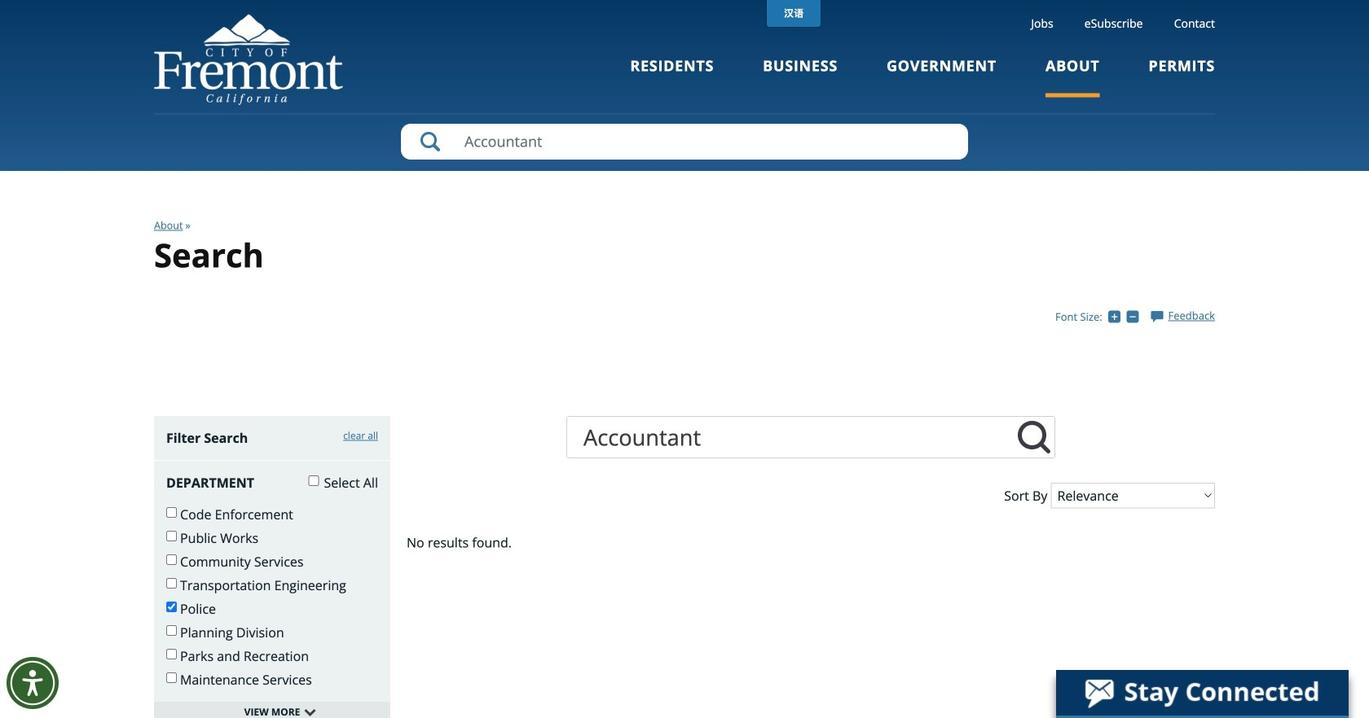 Task type: locate. For each thing, give the bounding box(es) containing it.
None checkbox
[[308, 476, 319, 487], [166, 531, 177, 542], [166, 555, 177, 566], [166, 579, 177, 589], [166, 602, 177, 613], [166, 650, 177, 660], [166, 673, 177, 684], [308, 476, 319, 487], [166, 531, 177, 542], [166, 555, 177, 566], [166, 579, 177, 589], [166, 602, 177, 613], [166, 650, 177, 660], [166, 673, 177, 684]]

None checkbox
[[166, 508, 177, 518], [166, 626, 177, 637], [166, 508, 177, 518], [166, 626, 177, 637]]

Search text field
[[401, 124, 968, 160]]

None text field
[[1014, 417, 1055, 458]]



Task type: vqa. For each thing, say whether or not it's contained in the screenshot.
the right TRI-
no



Task type: describe. For each thing, give the bounding box(es) containing it.
Search... text field
[[567, 417, 1014, 458]]

stay connected image
[[1056, 671, 1348, 717]]



